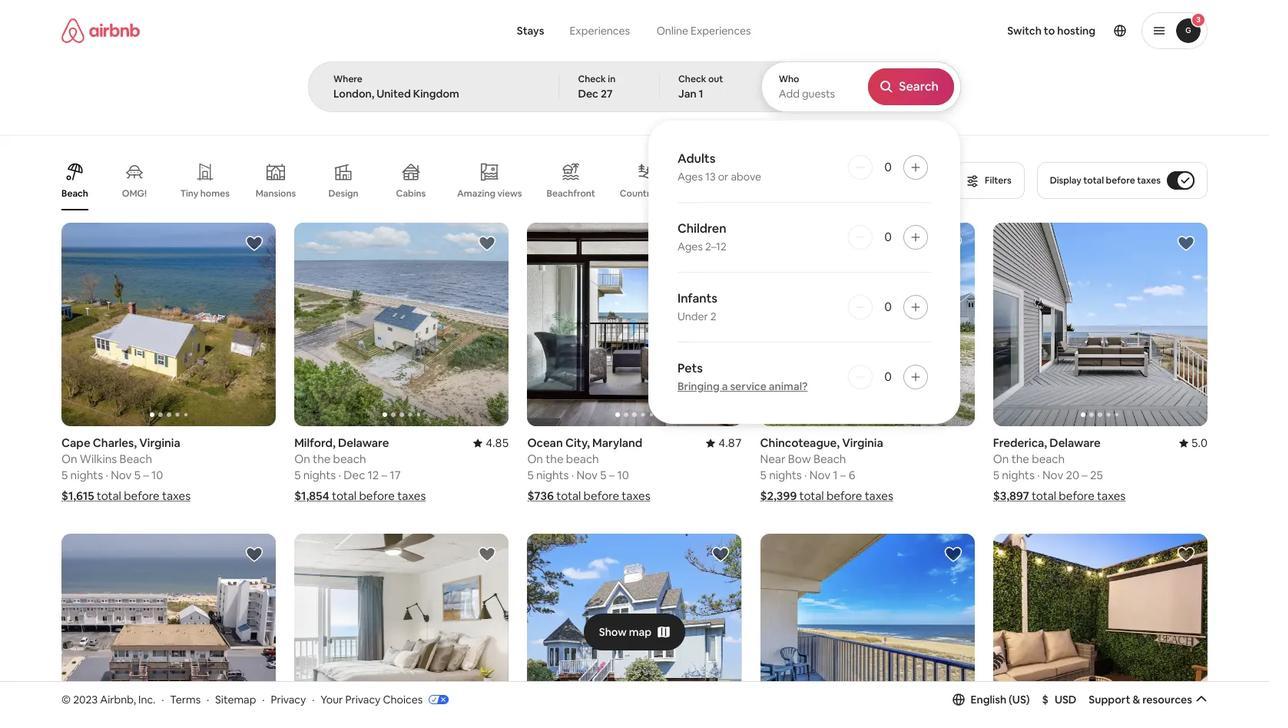 Task type: describe. For each thing, give the bounding box(es) containing it.
adults
[[678, 151, 716, 167]]

usd
[[1055, 693, 1077, 707]]

before inside "frederica, delaware on the beach 5 nights · nov 20 – 25 $3,897 total before taxes"
[[1060, 489, 1095, 504]]

frederica, delaware on the beach 5 nights · nov 20 – 25 $3,897 total before taxes
[[994, 436, 1126, 504]]

chincoteague,
[[761, 436, 840, 451]]

on inside ocean city, maryland on the beach 5 nights · nov 5 – 10 $736 total before taxes
[[528, 452, 543, 467]]

frederica,
[[994, 436, 1048, 451]]

· right inc.
[[162, 693, 164, 707]]

the for milford,
[[313, 452, 331, 467]]

infants
[[678, 291, 718, 307]]

virginia inside chincoteague, virginia near bow beach 5 nights · nov 1 – 6 $2,399 total before taxes
[[843, 436, 884, 451]]

sitemap
[[215, 693, 256, 707]]

0 for infants
[[885, 299, 892, 315]]

terms link
[[170, 693, 201, 707]]

nights for $3,897
[[1003, 468, 1035, 483]]

3 button
[[1142, 12, 1208, 49]]

· inside milford, delaware on the beach 5 nights · dec 12 – 17 $1,854 total before taxes
[[339, 468, 341, 483]]

5 inside chincoteague, virginia near bow beach 5 nights · nov 1 – 6 $2,399 total before taxes
[[761, 468, 767, 483]]

bow
[[789, 452, 811, 467]]

beach inside chincoteague, virginia near bow beach 5 nights · nov 1 – 6 $2,399 total before taxes
[[814, 452, 847, 467]]

to
[[1045, 24, 1056, 38]]

taxes inside milford, delaware on the beach 5 nights · dec 12 – 17 $1,854 total before taxes
[[398, 489, 426, 504]]

stays
[[517, 24, 545, 38]]

$2,399
[[761, 489, 797, 504]]

$736
[[528, 489, 554, 504]]

english
[[971, 693, 1007, 707]]

tiny
[[181, 188, 199, 200]]

3
[[1197, 15, 1201, 25]]

total inside button
[[1084, 174, 1105, 187]]

1 inside check out jan 1
[[699, 87, 704, 101]]

add to wishlist: frederica, delaware image
[[1178, 234, 1196, 253]]

your privacy choices
[[321, 693, 423, 707]]

10 for beach
[[618, 468, 629, 483]]

milford, delaware on the beach 5 nights · dec 12 – 17 $1,854 total before taxes
[[295, 436, 426, 504]]

resources
[[1143, 693, 1193, 707]]

profile element
[[789, 0, 1208, 61]]

charles,
[[93, 436, 137, 451]]

add
[[779, 87, 800, 101]]

total inside milford, delaware on the beach 5 nights · dec 12 – 17 $1,854 total before taxes
[[332, 489, 357, 504]]

5 inside "frederica, delaware on the beach 5 nights · nov 20 – 25 $3,897 total before taxes"
[[994, 468, 1000, 483]]

5.0 out of 5 average rating image
[[1180, 436, 1208, 451]]

nov inside the cape charles, virginia on wilkins beach 5 nights · nov 5 – 10 $1,615 total before taxes
[[111, 468, 132, 483]]

amazing
[[457, 187, 496, 200]]

6
[[849, 468, 856, 483]]

show map
[[599, 625, 652, 639]]

online
[[657, 24, 689, 38]]

or
[[718, 170, 729, 184]]

total inside the cape charles, virginia on wilkins beach 5 nights · nov 5 – 10 $1,615 total before taxes
[[97, 489, 121, 504]]

what can we help you find? tab list
[[505, 15, 643, 46]]

$
[[1043, 693, 1049, 707]]

add to wishlist: cape charles, virginia image
[[245, 234, 264, 253]]

terms
[[170, 693, 201, 707]]

– inside ocean city, maryland on the beach 5 nights · nov 5 – 10 $736 total before taxes
[[609, 468, 615, 483]]

before inside ocean city, maryland on the beach 5 nights · nov 5 – 10 $736 total before taxes
[[584, 489, 620, 504]]

0 for pets
[[885, 369, 892, 385]]

show
[[599, 625, 627, 639]]

where
[[334, 73, 363, 85]]

nov inside ocean city, maryland on the beach 5 nights · nov 5 – 10 $736 total before taxes
[[577, 468, 598, 483]]

switch to hosting link
[[999, 15, 1105, 47]]

terms · sitemap · privacy ·
[[170, 693, 315, 707]]

adults ages 13 or above
[[678, 151, 762, 184]]

your
[[321, 693, 343, 707]]

before inside chincoteague, virginia near bow beach 5 nights · nov 1 – 6 $2,399 total before taxes
[[827, 489, 863, 504]]

out
[[709, 73, 724, 85]]

filters button
[[954, 162, 1025, 199]]

1 5 from the left
[[61, 468, 68, 483]]

sitemap link
[[215, 693, 256, 707]]

city,
[[566, 436, 590, 451]]

animal?
[[769, 380, 808, 394]]

beach for frederica,
[[1033, 452, 1066, 467]]

beach for milford,
[[333, 452, 366, 467]]

milford,
[[295, 436, 336, 451]]

· inside "frederica, delaware on the beach 5 nights · nov 20 – 25 $3,897 total before taxes"
[[1038, 468, 1041, 483]]

add to wishlist: milford, delaware image
[[478, 234, 497, 253]]

ages for adults
[[678, 170, 703, 184]]

ocean city, maryland on the beach 5 nights · nov 5 – 10 $736 total before taxes
[[528, 436, 651, 504]]

who add guests
[[779, 73, 836, 101]]

wilkins
[[80, 452, 117, 467]]

bringing a service animal? button
[[678, 380, 808, 394]]

airbnb,
[[100, 693, 136, 707]]

Where field
[[334, 87, 535, 101]]

nov inside "frederica, delaware on the beach 5 nights · nov 20 – 25 $3,897 total before taxes"
[[1043, 468, 1064, 483]]

who
[[779, 73, 800, 85]]

4.85
[[486, 436, 509, 451]]

taxes inside "frederica, delaware on the beach 5 nights · nov 20 – 25 $3,897 total before taxes"
[[1098, 489, 1126, 504]]

0 for children
[[885, 229, 892, 245]]

– inside the cape charles, virginia on wilkins beach 5 nights · nov 5 – 10 $1,615 total before taxes
[[143, 468, 149, 483]]

pets bringing a service animal?
[[678, 361, 808, 394]]

filters
[[986, 174, 1012, 187]]

privacy link
[[271, 693, 306, 707]]

check for jan
[[679, 73, 707, 85]]

beach inside the cape charles, virginia on wilkins beach 5 nights · nov 5 – 10 $1,615 total before taxes
[[120, 452, 152, 467]]

taxes inside chincoteague, virginia near bow beach 5 nights · nov 1 – 6 $2,399 total before taxes
[[865, 489, 894, 504]]

total inside chincoteague, virginia near bow beach 5 nights · nov 1 – 6 $2,399 total before taxes
[[800, 489, 825, 504]]

infants under 2
[[678, 291, 718, 324]]

display total before taxes button
[[1038, 162, 1208, 199]]

display total before taxes
[[1051, 174, 1162, 187]]

near
[[761, 452, 786, 467]]

$3,897
[[994, 489, 1030, 504]]

on inside the cape charles, virginia on wilkins beach 5 nights · nov 5 – 10 $1,615 total before taxes
[[61, 452, 77, 467]]

experiences inside button
[[570, 24, 630, 38]]

17
[[390, 468, 401, 483]]

&
[[1133, 693, 1141, 707]]

dec inside milford, delaware on the beach 5 nights · dec 12 – 17 $1,854 total before taxes
[[344, 468, 365, 483]]



Task type: locate. For each thing, give the bounding box(es) containing it.
check left in
[[578, 73, 606, 85]]

4.87 out of 5 average rating image
[[707, 436, 742, 451]]

2 beach from the left
[[566, 452, 599, 467]]

total right display
[[1084, 174, 1105, 187]]

1 left '6' on the right
[[834, 468, 838, 483]]

3 nights from the left
[[537, 468, 569, 483]]

before down '6' on the right
[[827, 489, 863, 504]]

· left the your
[[312, 693, 315, 707]]

delaware for 12
[[338, 436, 389, 451]]

6 5 from the left
[[761, 468, 767, 483]]

delaware inside milford, delaware on the beach 5 nights · dec 12 – 17 $1,854 total before taxes
[[338, 436, 389, 451]]

1 ages from the top
[[678, 170, 703, 184]]

beachfront
[[547, 188, 596, 200]]

1 horizontal spatial delaware
[[1050, 436, 1101, 451]]

1 horizontal spatial check
[[679, 73, 707, 85]]

taxes inside the cape charles, virginia on wilkins beach 5 nights · nov 5 – 10 $1,615 total before taxes
[[162, 489, 191, 504]]

5 up $1,615
[[61, 468, 68, 483]]

support & resources button
[[1090, 693, 1208, 707]]

4 on from the left
[[994, 452, 1010, 467]]

3 on from the left
[[528, 452, 543, 467]]

10
[[151, 468, 163, 483], [618, 468, 629, 483]]

nov down bow
[[810, 468, 831, 483]]

nights up $1,854
[[303, 468, 336, 483]]

0 horizontal spatial delaware
[[338, 436, 389, 451]]

1 right jan
[[699, 87, 704, 101]]

5 – from the left
[[1083, 468, 1088, 483]]

2 the from the left
[[546, 452, 564, 467]]

0 horizontal spatial the
[[313, 452, 331, 467]]

nights inside "frederica, delaware on the beach 5 nights · nov 20 – 25 $3,897 total before taxes"
[[1003, 468, 1035, 483]]

–
[[143, 468, 149, 483], [382, 468, 387, 483], [609, 468, 615, 483], [841, 468, 847, 483], [1083, 468, 1088, 483]]

1 horizontal spatial beach
[[566, 452, 599, 467]]

– inside chincoteague, virginia near bow beach 5 nights · nov 1 – 6 $2,399 total before taxes
[[841, 468, 847, 483]]

4 5 from the left
[[528, 468, 534, 483]]

none search field containing adults
[[308, 0, 962, 424]]

– for $1,854
[[382, 468, 387, 483]]

total right $2,399
[[800, 489, 825, 504]]

nights inside the cape charles, virginia on wilkins beach 5 nights · nov 5 – 10 $1,615 total before taxes
[[70, 468, 103, 483]]

delaware for 20
[[1050, 436, 1101, 451]]

total inside ocean city, maryland on the beach 5 nights · nov 5 – 10 $736 total before taxes
[[557, 489, 581, 504]]

the down milford,
[[313, 452, 331, 467]]

taxes inside button
[[1138, 174, 1162, 187]]

· left 20
[[1038, 468, 1041, 483]]

2 virginia from the left
[[843, 436, 884, 451]]

before inside milford, delaware on the beach 5 nights · dec 12 – 17 $1,854 total before taxes
[[359, 489, 395, 504]]

privacy right the your
[[345, 693, 381, 707]]

dec
[[578, 87, 599, 101], [344, 468, 365, 483]]

omg!
[[122, 188, 147, 200]]

1 vertical spatial 1
[[834, 468, 838, 483]]

1 10 from the left
[[151, 468, 163, 483]]

the inside milford, delaware on the beach 5 nights · dec 12 – 17 $1,854 total before taxes
[[313, 452, 331, 467]]

1 horizontal spatial the
[[546, 452, 564, 467]]

your privacy choices link
[[321, 693, 449, 708]]

taxes inside ocean city, maryland on the beach 5 nights · nov 5 – 10 $736 total before taxes
[[622, 489, 651, 504]]

a
[[722, 380, 728, 394]]

4 0 from the top
[[885, 369, 892, 385]]

ages for children
[[678, 240, 703, 254]]

1 beach from the left
[[333, 452, 366, 467]]

check for dec
[[578, 73, 606, 85]]

switch
[[1008, 24, 1042, 38]]

2 privacy from the left
[[345, 693, 381, 707]]

0 horizontal spatial add to wishlist: chincoteague, virginia image
[[712, 546, 730, 564]]

· down "wilkins"
[[106, 468, 108, 483]]

©
[[61, 693, 71, 707]]

$ usd
[[1043, 693, 1077, 707]]

chincoteague, virginia near bow beach 5 nights · nov 1 – 6 $2,399 total before taxes
[[761, 436, 894, 504]]

5 down near
[[761, 468, 767, 483]]

beach
[[333, 452, 366, 467], [566, 452, 599, 467], [1033, 452, 1066, 467]]

nights inside ocean city, maryland on the beach 5 nights · nov 5 – 10 $736 total before taxes
[[537, 468, 569, 483]]

maryland
[[593, 436, 643, 451]]

group containing amazing views
[[61, 151, 945, 211]]

tiny homes
[[181, 188, 230, 200]]

on down cape
[[61, 452, 77, 467]]

1 vertical spatial dec
[[344, 468, 365, 483]]

– for $3,897
[[1083, 468, 1088, 483]]

5 up $1,854
[[295, 468, 301, 483]]

on down ocean
[[528, 452, 543, 467]]

1 vertical spatial ages
[[678, 240, 703, 254]]

jan
[[679, 87, 697, 101]]

– for $2,399
[[841, 468, 847, 483]]

total right $3,897
[[1032, 489, 1057, 504]]

0 horizontal spatial dec
[[344, 468, 365, 483]]

delaware up 12
[[338, 436, 389, 451]]

dec inside check in dec 27
[[578, 87, 599, 101]]

· left privacy link
[[262, 693, 265, 707]]

delaware inside "frederica, delaware on the beach 5 nights · nov 20 – 25 $3,897 total before taxes"
[[1050, 436, 1101, 451]]

2 experiences from the left
[[691, 24, 751, 38]]

0 vertical spatial dec
[[578, 87, 599, 101]]

nights down near
[[770, 468, 802, 483]]

on down milford,
[[295, 452, 310, 467]]

10 for beach
[[151, 468, 163, 483]]

beach inside "frederica, delaware on the beach 5 nights · nov 20 – 25 $3,897 total before taxes"
[[1033, 452, 1066, 467]]

before down 20
[[1060, 489, 1095, 504]]

5 up the $736
[[528, 468, 534, 483]]

0 vertical spatial 1
[[699, 87, 704, 101]]

4 nov from the left
[[1043, 468, 1064, 483]]

check up jan
[[679, 73, 707, 85]]

· down bow
[[805, 468, 808, 483]]

beach down charles,
[[120, 452, 152, 467]]

support
[[1090, 693, 1131, 707]]

5 down charles,
[[134, 468, 141, 483]]

amazing views
[[457, 187, 522, 200]]

1 – from the left
[[143, 468, 149, 483]]

25
[[1091, 468, 1104, 483]]

virginia
[[139, 436, 180, 451], [843, 436, 884, 451]]

add to wishlist: ocean city, maryland image
[[245, 546, 264, 564]]

experiences right online
[[691, 24, 751, 38]]

before right display
[[1107, 174, 1136, 187]]

children
[[678, 221, 727, 237]]

cabins
[[396, 188, 426, 200]]

0 horizontal spatial beach
[[333, 452, 366, 467]]

stays button
[[505, 15, 557, 46]]

virginia right charles,
[[139, 436, 180, 451]]

None search field
[[308, 0, 962, 424]]

virginia up '6' on the right
[[843, 436, 884, 451]]

·
[[106, 468, 108, 483], [339, 468, 341, 483], [572, 468, 574, 483], [805, 468, 808, 483], [1038, 468, 1041, 483], [162, 693, 164, 707], [207, 693, 209, 707], [262, 693, 265, 707], [312, 693, 315, 707]]

4 nights from the left
[[770, 468, 802, 483]]

pets
[[678, 361, 703, 377]]

stays tab panel
[[308, 61, 962, 424]]

beach inside group
[[61, 188, 88, 200]]

0 horizontal spatial virginia
[[139, 436, 180, 451]]

2
[[711, 310, 717, 324]]

ages down adults
[[678, 170, 703, 184]]

on down the frederica,
[[994, 452, 1010, 467]]

check inside check out jan 1
[[679, 73, 707, 85]]

$1,615
[[61, 489, 94, 504]]

1 inside chincoteague, virginia near bow beach 5 nights · nov 1 – 6 $2,399 total before taxes
[[834, 468, 838, 483]]

nights up the $736
[[537, 468, 569, 483]]

0 for adults
[[885, 159, 892, 175]]

inc.
[[138, 693, 156, 707]]

switch to hosting
[[1008, 24, 1096, 38]]

design
[[329, 188, 359, 200]]

experiences
[[570, 24, 630, 38], [691, 24, 751, 38]]

the inside "frederica, delaware on the beach 5 nights · nov 20 – 25 $3,897 total before taxes"
[[1012, 452, 1030, 467]]

1 virginia from the left
[[139, 436, 180, 451]]

1 horizontal spatial dec
[[578, 87, 599, 101]]

1 privacy from the left
[[271, 693, 306, 707]]

check in dec 27
[[578, 73, 616, 101]]

2 check from the left
[[679, 73, 707, 85]]

nights for $1,854
[[303, 468, 336, 483]]

map
[[629, 625, 652, 639]]

1 experiences from the left
[[570, 24, 630, 38]]

· down city,
[[572, 468, 574, 483]]

2 5 from the left
[[134, 468, 141, 483]]

1
[[699, 87, 704, 101], [834, 468, 838, 483]]

nights
[[70, 468, 103, 483], [303, 468, 336, 483], [537, 468, 569, 483], [770, 468, 802, 483], [1003, 468, 1035, 483]]

1 horizontal spatial experiences
[[691, 24, 751, 38]]

beach left omg!
[[61, 188, 88, 200]]

0 vertical spatial add to wishlist: chincoteague, virginia image
[[945, 234, 963, 253]]

2 horizontal spatial beach
[[814, 452, 847, 467]]

privacy
[[271, 693, 306, 707], [345, 693, 381, 707]]

nights down "wilkins"
[[70, 468, 103, 483]]

· right terms
[[207, 693, 209, 707]]

0 horizontal spatial 1
[[699, 87, 704, 101]]

2 delaware from the left
[[1050, 436, 1101, 451]]

beach inside ocean city, maryland on the beach 5 nights · nov 5 – 10 $736 total before taxes
[[566, 452, 599, 467]]

1 on from the left
[[61, 452, 77, 467]]

2023
[[73, 693, 98, 707]]

delaware up 20
[[1050, 436, 1101, 451]]

3 beach from the left
[[1033, 452, 1066, 467]]

2 horizontal spatial the
[[1012, 452, 1030, 467]]

12
[[368, 468, 379, 483]]

1 0 from the top
[[885, 159, 892, 175]]

before inside button
[[1107, 174, 1136, 187]]

group
[[61, 151, 945, 211], [61, 223, 276, 427], [295, 223, 509, 427], [528, 223, 742, 427], [761, 223, 975, 427], [994, 223, 1208, 427], [61, 534, 276, 719], [295, 534, 509, 719], [528, 534, 742, 719], [761, 534, 975, 719], [994, 534, 1208, 719]]

ages inside children ages 2–12
[[678, 240, 703, 254]]

add to wishlist: chincoteague, virginia image
[[945, 234, 963, 253], [712, 546, 730, 564]]

3 nov from the left
[[810, 468, 831, 483]]

dec left 27
[[578, 87, 599, 101]]

2 – from the left
[[382, 468, 387, 483]]

experiences button
[[557, 15, 643, 46]]

service
[[731, 380, 767, 394]]

the down ocean
[[546, 452, 564, 467]]

3 the from the left
[[1012, 452, 1030, 467]]

experiences up in
[[570, 24, 630, 38]]

3 – from the left
[[609, 468, 615, 483]]

5 nights from the left
[[1003, 468, 1035, 483]]

4 – from the left
[[841, 468, 847, 483]]

5 up $3,897
[[994, 468, 1000, 483]]

above
[[731, 170, 762, 184]]

0 horizontal spatial check
[[578, 73, 606, 85]]

english (us)
[[971, 693, 1031, 707]]

1 horizontal spatial virginia
[[843, 436, 884, 451]]

· inside ocean city, maryland on the beach 5 nights · nov 5 – 10 $736 total before taxes
[[572, 468, 574, 483]]

views
[[498, 187, 522, 200]]

– inside milford, delaware on the beach 5 nights · dec 12 – 17 $1,854 total before taxes
[[382, 468, 387, 483]]

ocean
[[528, 436, 563, 451]]

nov inside chincoteague, virginia near bow beach 5 nights · nov 1 – 6 $2,399 total before taxes
[[810, 468, 831, 483]]

check out jan 1
[[679, 73, 724, 101]]

online experiences link
[[643, 15, 765, 46]]

mansions
[[256, 188, 296, 200]]

1 horizontal spatial privacy
[[345, 693, 381, 707]]

10 inside ocean city, maryland on the beach 5 nights · nov 5 – 10 $736 total before taxes
[[618, 468, 629, 483]]

add to wishlist: ocean city, maryland image
[[712, 234, 730, 253], [478, 546, 497, 564], [945, 546, 963, 564], [1178, 546, 1196, 564]]

beach right bow
[[814, 452, 847, 467]]

3 5 from the left
[[295, 468, 301, 483]]

· inside the cape charles, virginia on wilkins beach 5 nights · nov 5 – 10 $1,615 total before taxes
[[106, 468, 108, 483]]

5 5 from the left
[[600, 468, 607, 483]]

13
[[706, 170, 716, 184]]

total inside "frederica, delaware on the beach 5 nights · nov 20 – 25 $3,897 total before taxes"
[[1032, 489, 1057, 504]]

beach down milford,
[[333, 452, 366, 467]]

10 inside the cape charles, virginia on wilkins beach 5 nights · nov 5 – 10 $1,615 total before taxes
[[151, 468, 163, 483]]

nov down "wilkins"
[[111, 468, 132, 483]]

2 horizontal spatial beach
[[1033, 452, 1066, 467]]

check inside check in dec 27
[[578, 73, 606, 85]]

on inside milford, delaware on the beach 5 nights · dec 12 – 17 $1,854 total before taxes
[[295, 452, 310, 467]]

beach
[[61, 188, 88, 200], [120, 452, 152, 467], [814, 452, 847, 467]]

before down charles,
[[124, 489, 160, 504]]

2 10 from the left
[[618, 468, 629, 483]]

1 vertical spatial add to wishlist: chincoteague, virginia image
[[712, 546, 730, 564]]

1 check from the left
[[578, 73, 606, 85]]

nights for $2,399
[[770, 468, 802, 483]]

bringing
[[678, 380, 720, 394]]

2 0 from the top
[[885, 229, 892, 245]]

1 horizontal spatial 10
[[618, 468, 629, 483]]

on inside "frederica, delaware on the beach 5 nights · nov 20 – 25 $3,897 total before taxes"
[[994, 452, 1010, 467]]

3 0 from the top
[[885, 299, 892, 315]]

– inside "frederica, delaware on the beach 5 nights · nov 20 – 25 $3,897 total before taxes"
[[1083, 468, 1088, 483]]

total right $1,615
[[97, 489, 121, 504]]

display
[[1051, 174, 1082, 187]]

· left 12
[[339, 468, 341, 483]]

countryside
[[620, 188, 674, 200]]

hosting
[[1058, 24, 1096, 38]]

2 nov from the left
[[577, 468, 598, 483]]

before down maryland
[[584, 489, 620, 504]]

children ages 2–12
[[678, 221, 727, 254]]

2 ages from the top
[[678, 240, 703, 254]]

7 5 from the left
[[994, 468, 1000, 483]]

4.87
[[719, 436, 742, 451]]

nights up $3,897
[[1003, 468, 1035, 483]]

cape charles, virginia on wilkins beach 5 nights · nov 5 – 10 $1,615 total before taxes
[[61, 436, 191, 504]]

2 nights from the left
[[303, 468, 336, 483]]

support & resources
[[1090, 693, 1193, 707]]

total right $1,854
[[332, 489, 357, 504]]

privacy left the your
[[271, 693, 306, 707]]

0 vertical spatial ages
[[678, 170, 703, 184]]

2 on from the left
[[295, 452, 310, 467]]

in
[[608, 73, 616, 85]]

· inside chincoteague, virginia near bow beach 5 nights · nov 1 – 6 $2,399 total before taxes
[[805, 468, 808, 483]]

1 the from the left
[[313, 452, 331, 467]]

under
[[678, 310, 709, 324]]

0 horizontal spatial beach
[[61, 188, 88, 200]]

nov down city,
[[577, 468, 598, 483]]

the down the frederica,
[[1012, 452, 1030, 467]]

0 horizontal spatial 10
[[151, 468, 163, 483]]

homes
[[200, 188, 230, 200]]

nights inside chincoteague, virginia near bow beach 5 nights · nov 1 – 6 $2,399 total before taxes
[[770, 468, 802, 483]]

0 horizontal spatial experiences
[[570, 24, 630, 38]]

0 horizontal spatial privacy
[[271, 693, 306, 707]]

cape
[[61, 436, 90, 451]]

beach inside milford, delaware on the beach 5 nights · dec 12 – 17 $1,854 total before taxes
[[333, 452, 366, 467]]

virginia inside the cape charles, virginia on wilkins beach 5 nights · nov 5 – 10 $1,615 total before taxes
[[139, 436, 180, 451]]

1 horizontal spatial add to wishlist: chincoteague, virginia image
[[945, 234, 963, 253]]

4.85 out of 5 average rating image
[[474, 436, 509, 451]]

0
[[885, 159, 892, 175], [885, 229, 892, 245], [885, 299, 892, 315], [885, 369, 892, 385]]

$1,854
[[295, 489, 330, 504]]

© 2023 airbnb, inc. ·
[[61, 693, 164, 707]]

1 nights from the left
[[70, 468, 103, 483]]

the for frederica,
[[1012, 452, 1030, 467]]

total right the $736
[[557, 489, 581, 504]]

before inside the cape charles, virginia on wilkins beach 5 nights · nov 5 – 10 $1,615 total before taxes
[[124, 489, 160, 504]]

5 inside milford, delaware on the beach 5 nights · dec 12 – 17 $1,854 total before taxes
[[295, 468, 301, 483]]

ages inside the adults ages 13 or above
[[678, 170, 703, 184]]

beach down the frederica,
[[1033, 452, 1066, 467]]

1 nov from the left
[[111, 468, 132, 483]]

beach down city,
[[566, 452, 599, 467]]

nights inside milford, delaware on the beach 5 nights · dec 12 – 17 $1,854 total before taxes
[[303, 468, 336, 483]]

(us)
[[1009, 693, 1031, 707]]

1 horizontal spatial 1
[[834, 468, 838, 483]]

5 down maryland
[[600, 468, 607, 483]]

nov left 20
[[1043, 468, 1064, 483]]

the inside ocean city, maryland on the beach 5 nights · nov 5 – 10 $736 total before taxes
[[546, 452, 564, 467]]

dec left 12
[[344, 468, 365, 483]]

1 delaware from the left
[[338, 436, 389, 451]]

ages down children
[[678, 240, 703, 254]]

1 horizontal spatial beach
[[120, 452, 152, 467]]

nov
[[111, 468, 132, 483], [577, 468, 598, 483], [810, 468, 831, 483], [1043, 468, 1064, 483]]

before down 12
[[359, 489, 395, 504]]



Task type: vqa. For each thing, say whether or not it's contained in the screenshot.
Sitemap link
yes



